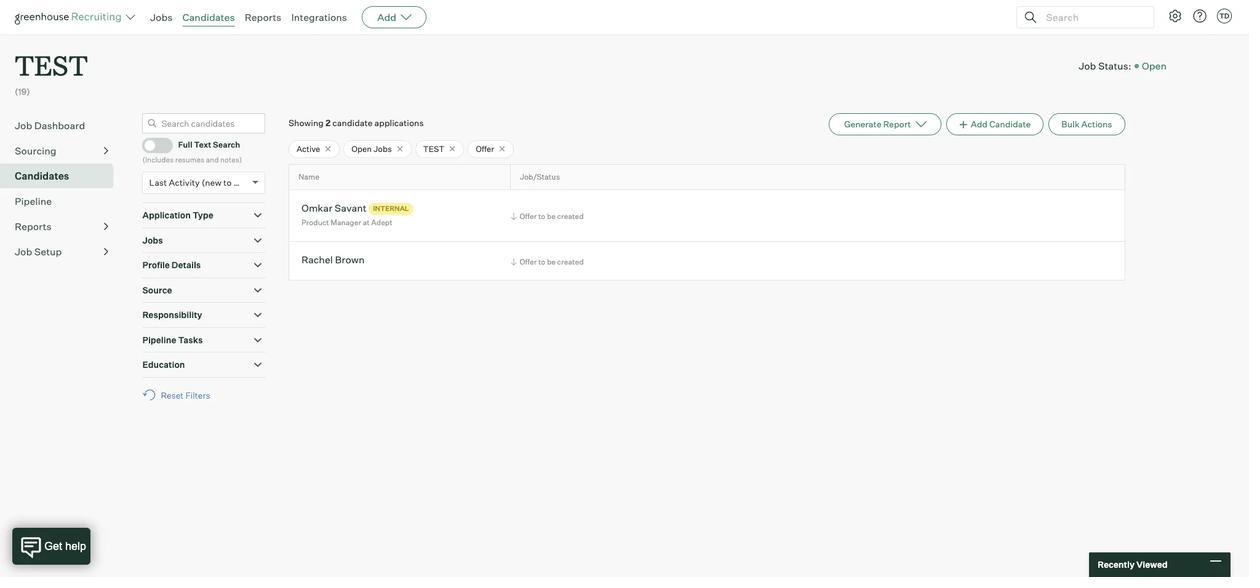 Task type: locate. For each thing, give the bounding box(es) containing it.
2 offer to be created link from the top
[[509, 256, 587, 268]]

candidates link right jobs link
[[182, 11, 235, 23]]

1 vertical spatial reports
[[15, 220, 52, 232]]

1 vertical spatial pipeline
[[142, 335, 176, 345]]

job for job status:
[[1079, 59, 1096, 72]]

0 vertical spatial candidates
[[182, 11, 235, 23]]

and
[[206, 155, 219, 164]]

candidate
[[333, 117, 373, 128]]

reports link
[[245, 11, 282, 23], [15, 219, 108, 234]]

td
[[1220, 12, 1230, 20]]

bulk actions link
[[1049, 113, 1125, 135]]

open
[[1142, 59, 1167, 72], [352, 144, 372, 154]]

reports link up job setup link
[[15, 219, 108, 234]]

0 vertical spatial offer to be created link
[[509, 211, 587, 222]]

td button
[[1217, 9, 1232, 23]]

1 offer to be created link from the top
[[509, 211, 587, 222]]

0 vertical spatial jobs
[[150, 11, 173, 23]]

to for 1st offer to be created link from the top of the page
[[538, 212, 546, 221]]

offer to be created
[[520, 212, 584, 221], [520, 257, 584, 266]]

2 offer to be created from the top
[[520, 257, 584, 266]]

candidates down sourcing
[[15, 170, 69, 182]]

greenhouse recruiting image
[[15, 10, 126, 25]]

1 horizontal spatial open
[[1142, 59, 1167, 72]]

candidate
[[990, 119, 1031, 129]]

0 horizontal spatial test
[[15, 47, 88, 83]]

be
[[547, 212, 556, 221], [547, 257, 556, 266]]

test
[[15, 47, 88, 83], [423, 144, 445, 154]]

job up sourcing
[[15, 119, 32, 132]]

2 be from the top
[[547, 257, 556, 266]]

1 vertical spatial created
[[557, 257, 584, 266]]

0 vertical spatial candidates link
[[182, 11, 235, 23]]

name
[[298, 173, 320, 182]]

job for job dashboard
[[15, 119, 32, 132]]

test down applications
[[423, 144, 445, 154]]

1 vertical spatial open
[[352, 144, 372, 154]]

0 vertical spatial add
[[377, 11, 396, 23]]

0 vertical spatial offer
[[476, 144, 494, 154]]

1 vertical spatial test
[[423, 144, 445, 154]]

1 vertical spatial jobs
[[374, 144, 392, 154]]

test for test
[[423, 144, 445, 154]]

1 vertical spatial offer
[[520, 212, 537, 221]]

brown
[[335, 254, 365, 266]]

0 vertical spatial open
[[1142, 59, 1167, 72]]

1 vertical spatial add
[[971, 119, 988, 129]]

open for open jobs
[[352, 144, 372, 154]]

rachel brown link
[[302, 254, 365, 268]]

generate
[[844, 119, 882, 129]]

last activity (new to old)
[[149, 177, 249, 188]]

omkar savant link
[[302, 202, 367, 216]]

bulk
[[1062, 119, 1080, 129]]

offer
[[476, 144, 494, 154], [520, 212, 537, 221], [520, 257, 537, 266]]

0 horizontal spatial open
[[352, 144, 372, 154]]

last
[[149, 177, 167, 188]]

full text search (includes resumes and notes)
[[142, 140, 242, 164]]

internal
[[373, 205, 409, 213]]

reports link left integrations link
[[245, 11, 282, 23]]

1 vertical spatial candidates
[[15, 170, 69, 182]]

resumes
[[175, 155, 204, 164]]

test up (19)
[[15, 47, 88, 83]]

add inside popup button
[[377, 11, 396, 23]]

offer for 1st offer to be created link from the top of the page
[[520, 212, 537, 221]]

at
[[363, 218, 370, 227]]

generate report button
[[829, 113, 941, 135]]

offer for 1st offer to be created link from the bottom
[[520, 257, 537, 266]]

1 horizontal spatial reports link
[[245, 11, 282, 23]]

1 horizontal spatial pipeline
[[142, 335, 176, 345]]

job status:
[[1079, 59, 1132, 72]]

created
[[557, 212, 584, 221], [557, 257, 584, 266]]

job setup link
[[15, 244, 108, 259]]

bulk actions
[[1062, 119, 1112, 129]]

0 horizontal spatial reports
[[15, 220, 52, 232]]

0 horizontal spatial pipeline
[[15, 195, 52, 207]]

showing 2 candidate applications
[[289, 117, 424, 128]]

1 vertical spatial to
[[538, 212, 546, 221]]

0 vertical spatial reports link
[[245, 11, 282, 23]]

1 horizontal spatial candidates link
[[182, 11, 235, 23]]

type
[[193, 210, 213, 220]]

0 vertical spatial job
[[1079, 59, 1096, 72]]

to for 1st offer to be created link from the bottom
[[538, 257, 546, 266]]

pipeline down sourcing
[[15, 195, 52, 207]]

showing
[[289, 117, 324, 128]]

candidates link down sourcing link
[[15, 168, 108, 183]]

tasks
[[178, 335, 203, 345]]

1 vertical spatial offer to be created link
[[509, 256, 587, 268]]

applications
[[375, 117, 424, 128]]

0 vertical spatial reports
[[245, 11, 282, 23]]

viewed
[[1137, 560, 1168, 570]]

0 vertical spatial created
[[557, 212, 584, 221]]

last activity (new to old) option
[[149, 177, 249, 188]]

1 vertical spatial offer to be created
[[520, 257, 584, 266]]

job
[[1079, 59, 1096, 72], [15, 119, 32, 132], [15, 245, 32, 258]]

1 be from the top
[[547, 212, 556, 221]]

2 created from the top
[[557, 257, 584, 266]]

2 vertical spatial jobs
[[142, 235, 163, 245]]

setup
[[34, 245, 62, 258]]

1 horizontal spatial test
[[423, 144, 445, 154]]

reports left integrations link
[[245, 11, 282, 23]]

open right status:
[[1142, 59, 1167, 72]]

to
[[223, 177, 232, 188], [538, 212, 546, 221], [538, 257, 546, 266]]

configure image
[[1168, 9, 1183, 23]]

candidates right jobs link
[[182, 11, 235, 23]]

1 offer to be created from the top
[[520, 212, 584, 221]]

be for 1st offer to be created link from the bottom
[[547, 257, 556, 266]]

0 vertical spatial to
[[223, 177, 232, 188]]

0 vertical spatial be
[[547, 212, 556, 221]]

checkmark image
[[148, 140, 157, 149]]

2 vertical spatial job
[[15, 245, 32, 258]]

job left status:
[[1079, 59, 1096, 72]]

reports up "job setup"
[[15, 220, 52, 232]]

profile
[[142, 260, 170, 270]]

1 vertical spatial job
[[15, 119, 32, 132]]

0 vertical spatial test
[[15, 47, 88, 83]]

2 vertical spatial to
[[538, 257, 546, 266]]

filters
[[185, 390, 210, 400]]

1 horizontal spatial add
[[971, 119, 988, 129]]

jobs
[[150, 11, 173, 23], [374, 144, 392, 154], [142, 235, 163, 245]]

education
[[142, 360, 185, 370]]

details
[[172, 260, 201, 270]]

0 horizontal spatial candidates link
[[15, 168, 108, 183]]

job left setup
[[15, 245, 32, 258]]

0 vertical spatial offer to be created
[[520, 212, 584, 221]]

0 vertical spatial pipeline
[[15, 195, 52, 207]]

open down showing 2 candidate applications
[[352, 144, 372, 154]]

integrations link
[[291, 11, 347, 23]]

2 vertical spatial offer
[[520, 257, 537, 266]]

add
[[377, 11, 396, 23], [971, 119, 988, 129]]

1 vertical spatial be
[[547, 257, 556, 266]]

0 horizontal spatial add
[[377, 11, 396, 23]]

candidates link
[[182, 11, 235, 23], [15, 168, 108, 183]]

(19)
[[15, 86, 30, 97]]

job for job setup
[[15, 245, 32, 258]]

pipeline
[[15, 195, 52, 207], [142, 335, 176, 345]]

0 horizontal spatial reports link
[[15, 219, 108, 234]]

reports inside reports link
[[15, 220, 52, 232]]

pipeline link
[[15, 194, 108, 208]]

test for test (19)
[[15, 47, 88, 83]]

candidates
[[182, 11, 235, 23], [15, 170, 69, 182]]

be for 1st offer to be created link from the top of the page
[[547, 212, 556, 221]]

pipeline up education
[[142, 335, 176, 345]]

offer to be created link
[[509, 211, 587, 222], [509, 256, 587, 268]]

job/status
[[520, 173, 560, 182]]



Task type: describe. For each thing, give the bounding box(es) containing it.
omkar savant
[[302, 202, 367, 214]]

open for open
[[1142, 59, 1167, 72]]

status:
[[1099, 59, 1132, 72]]

1 vertical spatial candidates link
[[15, 168, 108, 183]]

1 horizontal spatial reports
[[245, 11, 282, 23]]

responsibility
[[142, 310, 202, 320]]

old)
[[234, 177, 249, 188]]

rachel brown
[[302, 254, 365, 266]]

dashboard
[[34, 119, 85, 132]]

recently
[[1098, 560, 1135, 570]]

text
[[194, 140, 211, 150]]

1 created from the top
[[557, 212, 584, 221]]

savant
[[335, 202, 367, 214]]

rachel
[[302, 254, 333, 266]]

report
[[883, 119, 911, 129]]

(new
[[202, 177, 222, 188]]

pipeline for pipeline tasks
[[142, 335, 176, 345]]

reset
[[161, 390, 184, 400]]

sourcing
[[15, 144, 56, 157]]

adept
[[371, 218, 392, 227]]

recently viewed
[[1098, 560, 1168, 570]]

offer to be created for 1st offer to be created link from the bottom
[[520, 257, 584, 266]]

td button
[[1215, 6, 1235, 26]]

application
[[142, 210, 191, 220]]

reset filters
[[161, 390, 210, 400]]

reset filters button
[[142, 384, 216, 407]]

actions
[[1082, 119, 1112, 129]]

product manager at adept
[[302, 218, 392, 227]]

candidate reports are now available! apply filters and select "view in app" element
[[829, 113, 941, 135]]

1 vertical spatial reports link
[[15, 219, 108, 234]]

(includes
[[142, 155, 174, 164]]

0 horizontal spatial candidates
[[15, 170, 69, 182]]

active
[[297, 144, 320, 154]]

open jobs
[[352, 144, 392, 154]]

product
[[302, 218, 329, 227]]

pipeline tasks
[[142, 335, 203, 345]]

sourcing link
[[15, 143, 108, 158]]

job setup
[[15, 245, 62, 258]]

profile details
[[142, 260, 201, 270]]

test link
[[15, 34, 88, 86]]

integrations
[[291, 11, 347, 23]]

add for add candidate
[[971, 119, 988, 129]]

notes)
[[220, 155, 242, 164]]

full
[[178, 140, 192, 150]]

Search text field
[[1043, 8, 1143, 26]]

search
[[213, 140, 240, 150]]

job dashboard
[[15, 119, 85, 132]]

jobs link
[[150, 11, 173, 23]]

add candidate link
[[946, 113, 1044, 135]]

add button
[[362, 6, 427, 28]]

application type
[[142, 210, 213, 220]]

omkar
[[302, 202, 333, 214]]

add for add
[[377, 11, 396, 23]]

offer to be created for 1st offer to be created link from the top of the page
[[520, 212, 584, 221]]

test (19)
[[15, 47, 88, 97]]

Search candidates field
[[142, 113, 266, 133]]

job dashboard link
[[15, 118, 108, 133]]

pipeline for pipeline
[[15, 195, 52, 207]]

generate report
[[844, 119, 911, 129]]

manager
[[331, 218, 361, 227]]

2
[[326, 117, 331, 128]]

1 horizontal spatial candidates
[[182, 11, 235, 23]]

source
[[142, 285, 172, 295]]

activity
[[169, 177, 200, 188]]

add candidate
[[971, 119, 1031, 129]]



Task type: vqa. For each thing, say whether or not it's contained in the screenshot.
first No icon from the bottom of the page
no



